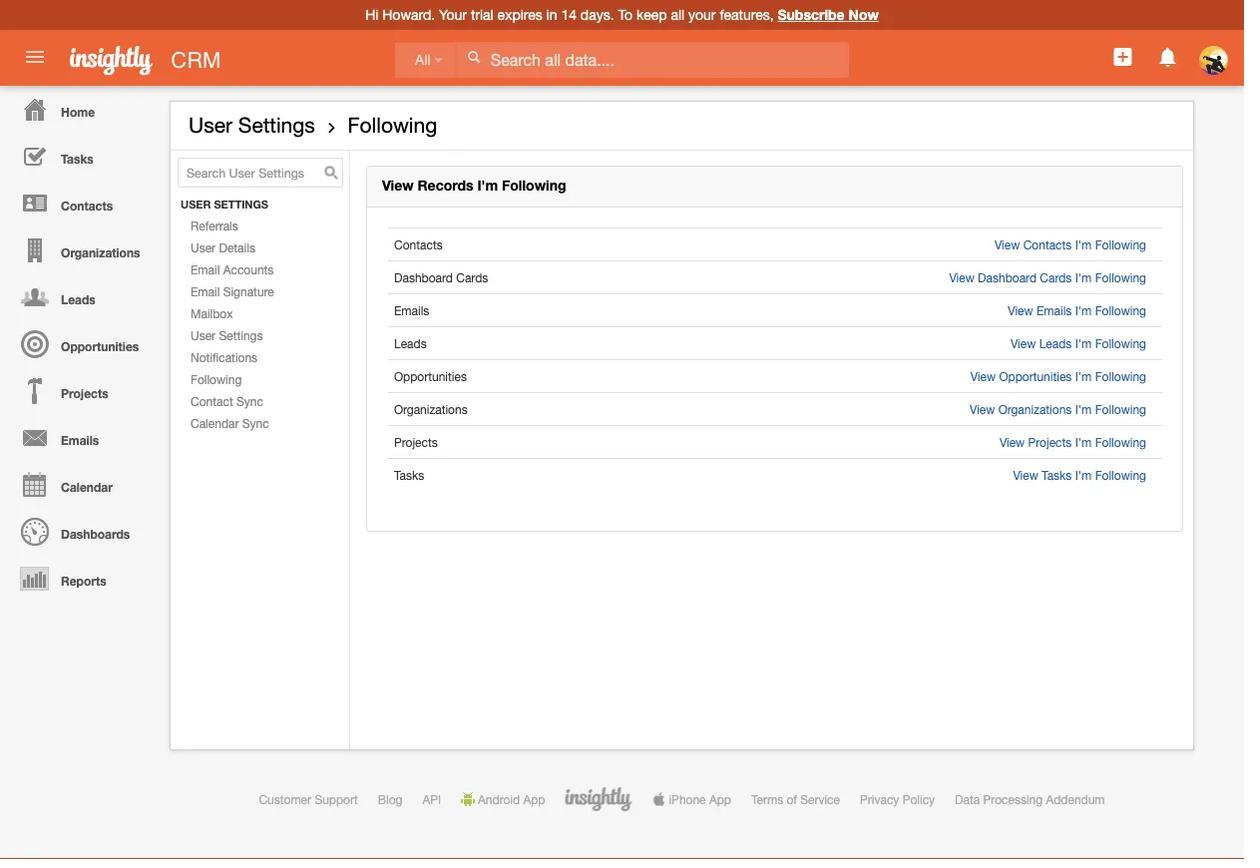 Task type: locate. For each thing, give the bounding box(es) containing it.
hi
[[365, 6, 379, 23]]

1 vertical spatial user settings link
[[171, 324, 349, 346]]

1 vertical spatial settings
[[219, 328, 263, 342]]

user
[[189, 113, 232, 137], [191, 241, 216, 255], [191, 328, 216, 342]]

dashboard down view contacts i'm following
[[978, 271, 1037, 284]]

contacts up dashboard cards
[[394, 238, 443, 252]]

0 horizontal spatial contacts
[[61, 199, 113, 213]]

api
[[423, 792, 441, 806]]

emails down dashboard cards
[[394, 303, 429, 317]]

user down mailbox
[[191, 328, 216, 342]]

view for view emails i'm following
[[1008, 303, 1034, 317]]

dashboard cards
[[394, 271, 488, 284]]

following for view contacts i'm following
[[1095, 238, 1147, 252]]

calendar inside the user settings referrals user details email accounts email signature mailbox user settings notifications following contact sync calendar sync
[[191, 416, 239, 430]]

i'm down view emails i'm following link
[[1075, 336, 1092, 350]]

user down referrals
[[191, 241, 216, 255]]

0 horizontal spatial leads
[[61, 292, 96, 306]]

customer support
[[259, 792, 358, 806]]

0 horizontal spatial organizations
[[61, 245, 140, 259]]

1 vertical spatial email
[[191, 284, 220, 298]]

hi howard. your trial expires in 14 days. to keep all your features, subscribe now
[[365, 6, 879, 23]]

0 vertical spatial calendar
[[191, 416, 239, 430]]

2 horizontal spatial leads
[[1039, 336, 1072, 350]]

following up view leads i'm following
[[1095, 303, 1147, 317]]

following
[[348, 113, 437, 137], [502, 177, 566, 194], [1095, 238, 1147, 252], [1095, 271, 1147, 284], [1095, 303, 1147, 317], [1095, 336, 1147, 350], [1095, 369, 1147, 383], [191, 372, 242, 386], [1095, 402, 1147, 416], [1095, 435, 1147, 449], [1095, 468, 1147, 482]]

following for view projects i'm following
[[1095, 435, 1147, 449]]

app right android
[[523, 792, 545, 806]]

api link
[[423, 792, 441, 806]]

subscribe now link
[[778, 6, 879, 23]]

sync up calendar sync link
[[237, 394, 263, 408]]

0 vertical spatial settings
[[238, 113, 315, 137]]

2 cards from the left
[[1040, 271, 1072, 284]]

0 vertical spatial sync
[[237, 394, 263, 408]]

days.
[[581, 6, 614, 23]]

following up contact
[[191, 372, 242, 386]]

dashboard down 'records'
[[394, 271, 453, 284]]

following up view tasks i'm following
[[1095, 435, 1147, 449]]

app
[[523, 792, 545, 806], [709, 792, 731, 806]]

view for view dashboard cards i'm following
[[949, 271, 975, 284]]

following link
[[348, 113, 437, 137], [171, 368, 349, 390]]

2 horizontal spatial organizations
[[999, 402, 1072, 416]]

settings
[[238, 113, 315, 137], [219, 328, 263, 342]]

leads link
[[5, 273, 160, 320]]

customer support link
[[259, 792, 358, 806]]

opportunities up projects link
[[61, 339, 139, 353]]

following link down all
[[348, 113, 437, 137]]

1 vertical spatial following link
[[171, 368, 349, 390]]

cards
[[456, 271, 488, 284], [1040, 271, 1072, 284]]

2 horizontal spatial opportunities
[[999, 369, 1072, 383]]

0 horizontal spatial calendar
[[61, 480, 113, 494]]

home link
[[5, 86, 160, 133]]

email down details
[[191, 263, 220, 276]]

i'm for contacts
[[1075, 238, 1092, 252]]

1 email from the top
[[191, 263, 220, 276]]

leads down dashboard cards
[[394, 336, 427, 350]]

1 horizontal spatial app
[[709, 792, 731, 806]]

email up mailbox
[[191, 284, 220, 298]]

contacts
[[61, 199, 113, 213], [394, 238, 443, 252], [1024, 238, 1072, 252]]

cards down "view records i'm following"
[[456, 271, 488, 284]]

user
[[181, 198, 211, 211]]

following down all
[[348, 113, 437, 137]]

opportunities down dashboard cards
[[394, 369, 467, 383]]

following link down notifications
[[171, 368, 349, 390]]

2 horizontal spatial projects
[[1028, 435, 1072, 449]]

1 app from the left
[[523, 792, 545, 806]]

i'm down view leads i'm following
[[1075, 369, 1092, 383]]

user settings referrals user details email accounts email signature mailbox user settings notifications following contact sync calendar sync
[[181, 198, 274, 430]]

1 dashboard from the left
[[394, 271, 453, 284]]

1 vertical spatial user
[[191, 241, 216, 255]]

2 dashboard from the left
[[978, 271, 1037, 284]]

0 horizontal spatial tasks
[[61, 152, 94, 166]]

sync down 'contact sync' link on the left
[[242, 416, 269, 430]]

calendar sync link
[[171, 412, 349, 434]]

leads up opportunities link
[[61, 292, 96, 306]]

opportunities up view organizations i'm following link
[[999, 369, 1072, 383]]

now
[[849, 6, 879, 23]]

i'm up view dashboard cards i'm following
[[1075, 238, 1092, 252]]

1 vertical spatial calendar
[[61, 480, 113, 494]]

email signature link
[[171, 280, 349, 302]]

view opportunities i'm following
[[971, 369, 1147, 383]]

0 horizontal spatial dashboard
[[394, 271, 453, 284]]

app right iphone
[[709, 792, 731, 806]]

view opportunities i'm following link
[[971, 369, 1147, 383]]

projects inside projects link
[[61, 386, 108, 400]]

contacts up view dashboard cards i'm following
[[1024, 238, 1072, 252]]

view emails i'm following link
[[1008, 303, 1147, 317]]

projects
[[61, 386, 108, 400], [394, 435, 438, 449], [1028, 435, 1072, 449]]

details
[[219, 241, 255, 255]]

support
[[315, 792, 358, 806]]

emails
[[394, 303, 429, 317], [1037, 303, 1072, 317], [61, 433, 99, 447]]

i'm up view tasks i'm following
[[1075, 435, 1092, 449]]

2 vertical spatial user
[[191, 328, 216, 342]]

0 vertical spatial following link
[[348, 113, 437, 137]]

i'm for projects
[[1075, 435, 1092, 449]]

following up "view projects i'm following"
[[1095, 402, 1147, 416]]

1 horizontal spatial organizations
[[394, 402, 468, 416]]

i'm up view projects i'm following link
[[1075, 402, 1092, 416]]

customer
[[259, 792, 311, 806]]

i'm up view leads i'm following
[[1075, 303, 1092, 317]]

1 horizontal spatial calendar
[[191, 416, 239, 430]]

calendar up "dashboards" link
[[61, 480, 113, 494]]

view contacts i'm following
[[995, 238, 1147, 252]]

leads
[[61, 292, 96, 306], [394, 336, 427, 350], [1039, 336, 1072, 350]]

terms of service link
[[751, 792, 840, 806]]

view for view leads i'm following
[[1011, 336, 1036, 350]]

following down view emails i'm following link
[[1095, 336, 1147, 350]]

cards down view contacts i'm following
[[1040, 271, 1072, 284]]

following down view leads i'm following link
[[1095, 369, 1147, 383]]

signature
[[223, 284, 274, 298]]

1 horizontal spatial dashboard
[[978, 271, 1037, 284]]

accounts
[[223, 263, 274, 276]]

Search all data.... text field
[[456, 42, 849, 78]]

expires
[[498, 6, 543, 23]]

opportunities
[[61, 339, 139, 353], [394, 369, 467, 383], [999, 369, 1072, 383]]

opportunities link
[[5, 320, 160, 367]]

reports link
[[5, 555, 160, 602]]

view dashboard cards i'm following link
[[949, 271, 1147, 284]]

data
[[955, 792, 980, 806]]

white image
[[467, 50, 481, 64]]

0 horizontal spatial cards
[[456, 271, 488, 284]]

app for iphone app
[[709, 792, 731, 806]]

all
[[671, 6, 685, 23]]

i'm right 'records'
[[477, 177, 498, 194]]

calendar down contact
[[191, 416, 239, 430]]

2 app from the left
[[709, 792, 731, 806]]

0 horizontal spatial projects
[[61, 386, 108, 400]]

view records i'm following
[[382, 177, 566, 194]]

1 cards from the left
[[456, 271, 488, 284]]

following for view tasks i'm following
[[1095, 468, 1147, 482]]

1 horizontal spatial opportunities
[[394, 369, 467, 383]]

user settings link up notifications
[[171, 324, 349, 346]]

emails down view dashboard cards i'm following
[[1037, 303, 1072, 317]]

app for android app
[[523, 792, 545, 806]]

user settings link up search user settings text box
[[189, 113, 315, 137]]

tasks link
[[5, 133, 160, 180]]

i'm for opportunities
[[1075, 369, 1092, 383]]

notifications link
[[171, 346, 349, 368]]

user settings link
[[189, 113, 315, 137], [171, 324, 349, 346]]

android
[[478, 792, 520, 806]]

user down crm
[[189, 113, 232, 137]]

view for view records i'm following
[[382, 177, 414, 194]]

following for view records i'm following
[[502, 177, 566, 194]]

2 horizontal spatial contacts
[[1024, 238, 1072, 252]]

leads up view opportunities i'm following
[[1039, 336, 1072, 350]]

navigation
[[0, 86, 160, 602]]

addendum
[[1046, 792, 1105, 806]]

following right 'records'
[[502, 177, 566, 194]]

reports
[[61, 574, 106, 588]]

contacts up organizations link
[[61, 199, 113, 213]]

0 horizontal spatial opportunities
[[61, 339, 139, 353]]

view emails i'm following
[[1008, 303, 1147, 317]]

calendar
[[191, 416, 239, 430], [61, 480, 113, 494]]

0 horizontal spatial app
[[523, 792, 545, 806]]

1 horizontal spatial tasks
[[394, 468, 424, 482]]

following for view emails i'm following
[[1095, 303, 1147, 317]]

view organizations i'm following link
[[970, 402, 1147, 416]]

emails up the calendar link
[[61, 433, 99, 447]]

2 horizontal spatial emails
[[1037, 303, 1072, 317]]

i'm down view projects i'm following link
[[1075, 468, 1092, 482]]

organizations
[[61, 245, 140, 259], [394, 402, 468, 416], [999, 402, 1072, 416]]

following down view projects i'm following link
[[1095, 468, 1147, 482]]

2 horizontal spatial tasks
[[1042, 468, 1072, 482]]

view contacts i'm following link
[[995, 238, 1147, 252]]

1 horizontal spatial cards
[[1040, 271, 1072, 284]]

following up view emails i'm following link
[[1095, 238, 1147, 252]]

settings up search user settings text box
[[238, 113, 315, 137]]

features,
[[720, 6, 774, 23]]

data processing addendum
[[955, 792, 1105, 806]]

dashboard
[[394, 271, 453, 284], [978, 271, 1037, 284]]

data processing addendum link
[[955, 792, 1105, 806]]

settings up notifications
[[219, 328, 263, 342]]

blog link
[[378, 792, 403, 806]]

0 vertical spatial email
[[191, 263, 220, 276]]



Task type: describe. For each thing, give the bounding box(es) containing it.
2 email from the top
[[191, 284, 220, 298]]

navigation containing home
[[0, 86, 160, 602]]

processing
[[984, 792, 1043, 806]]

terms
[[751, 792, 784, 806]]

android app
[[478, 792, 545, 806]]

subscribe
[[778, 6, 845, 23]]

1 horizontal spatial contacts
[[394, 238, 443, 252]]

privacy policy
[[860, 792, 935, 806]]

0 horizontal spatial emails
[[61, 433, 99, 447]]

following up view emails i'm following
[[1095, 271, 1147, 284]]

settings
[[214, 198, 268, 211]]

howard.
[[382, 6, 435, 23]]

1 horizontal spatial emails
[[394, 303, 429, 317]]

trial
[[471, 6, 494, 23]]

contact sync link
[[171, 390, 349, 412]]

organizations link
[[5, 227, 160, 273]]

i'm for leads
[[1075, 336, 1092, 350]]

view for view organizations i'm following
[[970, 402, 995, 416]]

crm
[[171, 47, 221, 72]]

emails link
[[5, 414, 160, 461]]

view leads i'm following
[[1011, 336, 1147, 350]]

android app link
[[461, 792, 545, 806]]

of
[[787, 792, 797, 806]]

i'm for records
[[477, 177, 498, 194]]

iphone app
[[669, 792, 731, 806]]

following for view leads i'm following
[[1095, 336, 1147, 350]]

contacts link
[[5, 180, 160, 227]]

mailbox link
[[171, 302, 349, 324]]

i'm up view emails i'm following
[[1075, 271, 1092, 284]]

following inside the user settings referrals user details email accounts email signature mailbox user settings notifications following contact sync calendar sync
[[191, 372, 242, 386]]

i'm for emails
[[1075, 303, 1092, 317]]

terms of service
[[751, 792, 840, 806]]

user settings
[[189, 113, 315, 137]]

view for view opportunities i'm following
[[971, 369, 996, 383]]

view tasks i'm following
[[1013, 468, 1147, 482]]

view for view projects i'm following
[[1000, 435, 1025, 449]]

blog
[[378, 792, 403, 806]]

email accounts link
[[171, 259, 349, 280]]

following for view opportunities i'm following
[[1095, 369, 1147, 383]]

Search User Settings text field
[[178, 158, 343, 188]]

home
[[61, 105, 95, 119]]

view projects i'm following link
[[1000, 435, 1147, 449]]

1 horizontal spatial leads
[[394, 336, 427, 350]]

organizations inside navigation
[[61, 245, 140, 259]]

your
[[439, 6, 467, 23]]

contact
[[191, 394, 233, 408]]

user details link
[[171, 237, 349, 259]]

records
[[418, 177, 474, 194]]

service
[[801, 792, 840, 806]]

in
[[546, 6, 557, 23]]

privacy
[[860, 792, 899, 806]]

projects link
[[5, 367, 160, 414]]

to
[[618, 6, 633, 23]]

dashboards link
[[5, 508, 160, 555]]

dashboards
[[61, 527, 130, 541]]

i'm for organizations
[[1075, 402, 1092, 416]]

notifications image
[[1156, 45, 1180, 69]]

view tasks i'm following link
[[1013, 468, 1147, 482]]

view projects i'm following
[[1000, 435, 1147, 449]]

view for view tasks i'm following
[[1013, 468, 1039, 482]]

privacy policy link
[[860, 792, 935, 806]]

notifications
[[191, 350, 258, 364]]

mailbox
[[191, 306, 233, 320]]

view dashboard cards i'm following
[[949, 271, 1147, 284]]

0 vertical spatial user
[[189, 113, 232, 137]]

following for view organizations i'm following
[[1095, 402, 1147, 416]]

all link
[[395, 42, 456, 78]]

view organizations i'm following
[[970, 402, 1147, 416]]

1 vertical spatial sync
[[242, 416, 269, 430]]

opportunities inside opportunities link
[[61, 339, 139, 353]]

14
[[561, 6, 577, 23]]

iphone app link
[[652, 792, 731, 806]]

calendar link
[[5, 461, 160, 508]]

view for view contacts i'm following
[[995, 238, 1020, 252]]

0 vertical spatial user settings link
[[189, 113, 315, 137]]

all
[[415, 52, 431, 68]]

your
[[689, 6, 716, 23]]

keep
[[637, 6, 667, 23]]

referrals link
[[171, 215, 349, 237]]

policy
[[903, 792, 935, 806]]

leads inside navigation
[[61, 292, 96, 306]]

1 horizontal spatial projects
[[394, 435, 438, 449]]

settings inside the user settings referrals user details email accounts email signature mailbox user settings notifications following contact sync calendar sync
[[219, 328, 263, 342]]

i'm for tasks
[[1075, 468, 1092, 482]]

referrals
[[191, 219, 238, 233]]

view leads i'm following link
[[1011, 336, 1147, 350]]

iphone
[[669, 792, 706, 806]]



Task type: vqa. For each thing, say whether or not it's contained in the screenshot.
middle 'Leads'
yes



